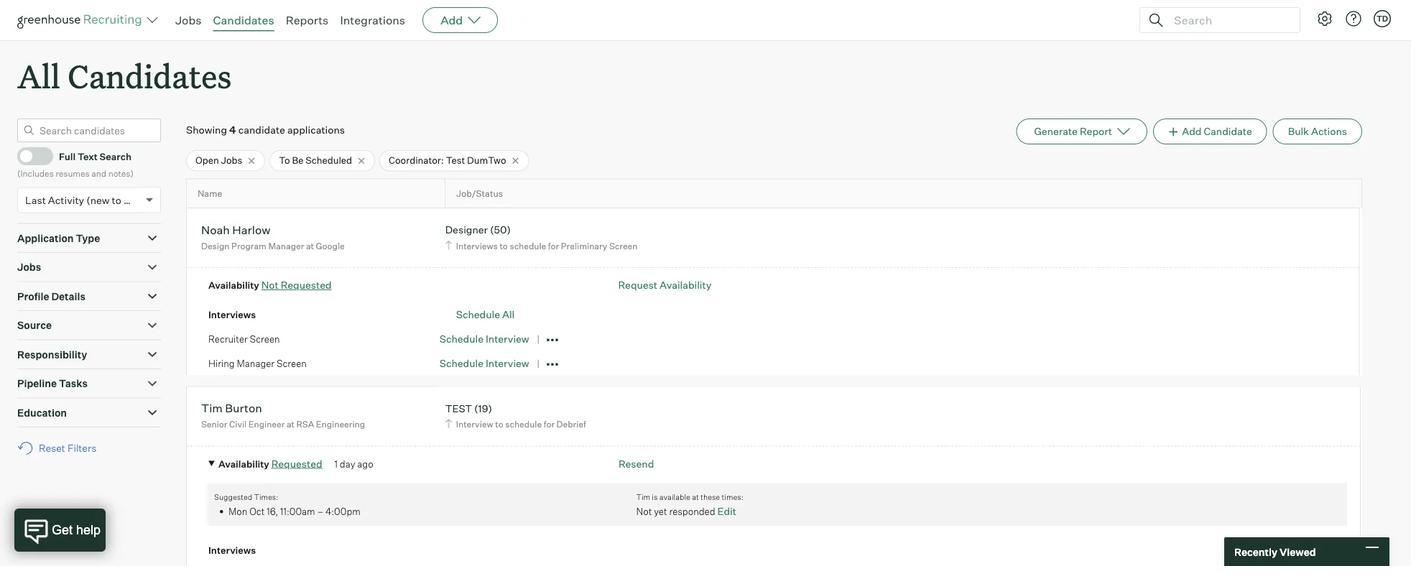 Task type: vqa. For each thing, say whether or not it's contained in the screenshot.
the bottommost users
no



Task type: describe. For each thing, give the bounding box(es) containing it.
responsibility
[[17, 348, 87, 361]]

reports
[[286, 13, 329, 27]]

availability not requested
[[208, 279, 332, 292]]

candidate
[[238, 124, 285, 136]]

interview for hiring manager screen
[[486, 357, 529, 370]]

interviews inside designer (50) interviews to schedule for preliminary screen
[[456, 241, 498, 251]]

application type
[[17, 232, 100, 245]]

test
[[445, 402, 472, 415]]

available
[[660, 493, 691, 502]]

bulk actions
[[1289, 125, 1348, 138]]

add candidate
[[1183, 125, 1253, 138]]

1
[[335, 458, 338, 470]]

recently viewed
[[1235, 546, 1316, 558]]

(50)
[[490, 224, 511, 236]]

1 vertical spatial screen
[[250, 333, 280, 345]]

all candidates
[[17, 55, 232, 97]]

recruiter
[[208, 333, 248, 345]]

reset filters
[[39, 442, 96, 455]]

last activity (new to old) option
[[25, 194, 142, 206]]

to
[[279, 155, 290, 166]]

candidate reports are now available! apply filters and select "view in app" element
[[1017, 119, 1148, 145]]

resend button
[[619, 458, 654, 470]]

jobs link
[[175, 13, 202, 27]]

open jobs
[[196, 155, 242, 166]]

tim is available at these times: not yet responded edit
[[637, 493, 744, 518]]

suggested times: mon oct 16, 11:00am – 4:00pm
[[214, 493, 361, 517]]

(new
[[86, 194, 110, 206]]

and
[[91, 168, 106, 179]]

these
[[701, 493, 720, 502]]

manager inside noah harlow design program manager at google
[[269, 241, 304, 251]]

1 vertical spatial requested
[[271, 458, 322, 470]]

education
[[17, 407, 67, 419]]

16,
[[267, 506, 278, 517]]

schedule all link
[[456, 308, 515, 321]]

td button
[[1374, 10, 1392, 27]]

senior
[[201, 419, 227, 430]]

1 vertical spatial all
[[502, 308, 515, 321]]

configure image
[[1317, 10, 1334, 27]]

showing
[[186, 124, 227, 136]]

harlow
[[232, 223, 271, 237]]

google
[[316, 241, 345, 251]]

notes)
[[108, 168, 134, 179]]

schedule interview link for recruiter screen
[[440, 333, 529, 345]]

profile details
[[17, 290, 85, 303]]

report
[[1080, 125, 1113, 138]]

0 vertical spatial to
[[112, 194, 121, 206]]

screen inside designer (50) interviews to schedule for preliminary screen
[[609, 241, 638, 251]]

requested button
[[271, 458, 322, 470]]

oct
[[250, 506, 265, 517]]

to be scheduled
[[279, 155, 352, 166]]

tim burton link
[[201, 401, 262, 418]]

bulk actions link
[[1273, 119, 1363, 145]]

for for burton
[[544, 419, 555, 430]]

integrations link
[[340, 13, 405, 27]]

ago
[[357, 458, 373, 470]]

generate report button
[[1017, 119, 1148, 145]]

mon
[[229, 506, 248, 517]]

2 vertical spatial interviews
[[208, 545, 256, 556]]

schedule all
[[456, 308, 515, 321]]

search
[[100, 151, 132, 162]]

last
[[25, 194, 46, 206]]

text
[[78, 151, 98, 162]]

add for add candidate
[[1183, 125, 1202, 138]]

noah harlow design program manager at google
[[201, 223, 345, 251]]

be
[[292, 155, 304, 166]]

filters
[[68, 442, 96, 455]]

11:00am
[[280, 506, 315, 517]]

resend
[[619, 458, 654, 470]]

td
[[1377, 14, 1389, 23]]

tasks
[[59, 377, 88, 390]]

noah harlow link
[[201, 223, 271, 239]]

schedule interview link for hiring manager screen
[[440, 357, 529, 370]]

request availability button
[[618, 279, 712, 292]]

availability right request
[[660, 279, 712, 292]]

(19)
[[474, 402, 492, 415]]

schedule for hiring manager screen
[[440, 357, 484, 370]]

last activity (new to old)
[[25, 194, 142, 206]]

test
[[446, 155, 465, 166]]

design
[[201, 241, 230, 251]]

tim burton senior civil engineer at rsa engineering
[[201, 401, 365, 430]]

not inside tim is available at these times: not yet responded edit
[[637, 506, 652, 518]]

0 vertical spatial requested
[[281, 279, 332, 292]]

civil
[[229, 419, 247, 430]]

schedule for tim burton
[[505, 419, 542, 430]]



Task type: locate. For each thing, give the bounding box(es) containing it.
pipeline tasks
[[17, 377, 88, 390]]

tim inside tim burton senior civil engineer at rsa engineering
[[201, 401, 223, 416]]

for for harlow
[[548, 241, 559, 251]]

profile
[[17, 290, 49, 303]]

recently
[[1235, 546, 1278, 558]]

details
[[51, 290, 85, 303]]

schedule inside designer (50) interviews to schedule for preliminary screen
[[510, 241, 546, 251]]

manager down recruiter screen
[[237, 358, 275, 369]]

jobs left candidates link
[[175, 13, 202, 27]]

preliminary
[[561, 241, 608, 251]]

checkmark image
[[24, 151, 35, 161]]

interview down schedule all
[[486, 333, 529, 345]]

interviews down designer
[[456, 241, 498, 251]]

1 schedule interview link from the top
[[440, 333, 529, 345]]

(includes
[[17, 168, 54, 179]]

1 vertical spatial add
[[1183, 125, 1202, 138]]

schedule interview link down schedule all
[[440, 333, 529, 345]]

availability for availability not requested
[[208, 280, 259, 291]]

interview for recruiter screen
[[486, 333, 529, 345]]

at inside tim is available at these times: not yet responded edit
[[692, 493, 699, 502]]

interview
[[486, 333, 529, 345], [486, 357, 529, 370], [456, 419, 494, 430]]

open
[[196, 155, 219, 166]]

yet
[[654, 506, 667, 518]]

at up responded
[[692, 493, 699, 502]]

0 horizontal spatial at
[[287, 419, 295, 430]]

for left debrief
[[544, 419, 555, 430]]

add for add
[[441, 13, 463, 27]]

activity
[[48, 194, 84, 206]]

coordinator:
[[389, 155, 444, 166]]

burton
[[225, 401, 262, 416]]

0 vertical spatial manager
[[269, 241, 304, 251]]

viewed
[[1280, 546, 1316, 558]]

availability for availability
[[219, 458, 269, 470]]

bulk
[[1289, 125, 1310, 138]]

1 vertical spatial jobs
[[221, 155, 242, 166]]

0 horizontal spatial all
[[17, 55, 60, 97]]

screen up tim burton senior civil engineer at rsa engineering
[[277, 358, 307, 369]]

2 vertical spatial at
[[692, 493, 699, 502]]

0 vertical spatial jobs
[[175, 13, 202, 27]]

1 vertical spatial schedule
[[440, 333, 484, 345]]

dumtwo
[[467, 155, 506, 166]]

jobs up profile
[[17, 261, 41, 274]]

edit
[[718, 505, 737, 518]]

tim left is
[[637, 493, 651, 502]]

1 vertical spatial schedule interview
[[440, 357, 529, 370]]

1 day ago
[[335, 458, 373, 470]]

schedule interview up (19)
[[440, 357, 529, 370]]

1 vertical spatial not
[[637, 506, 652, 518]]

interview to schedule for debrief link
[[443, 418, 590, 431]]

tim for is
[[637, 493, 651, 502]]

0 vertical spatial add
[[441, 13, 463, 27]]

requested down the google
[[281, 279, 332, 292]]

manager
[[269, 241, 304, 251], [237, 358, 275, 369]]

schedule for recruiter screen
[[440, 333, 484, 345]]

1 vertical spatial to
[[500, 241, 508, 251]]

suggested
[[214, 493, 252, 502]]

request availability
[[618, 279, 712, 292]]

to for tim burton
[[495, 419, 504, 430]]

job/status
[[456, 188, 503, 199]]

engineering
[[316, 419, 365, 430]]

showing 4 candidate applications
[[186, 124, 345, 136]]

interview inside the test (19) interview to schedule for debrief
[[456, 419, 494, 430]]

1 horizontal spatial at
[[306, 241, 314, 251]]

0 vertical spatial interview
[[486, 333, 529, 345]]

1 vertical spatial schedule
[[505, 419, 542, 430]]

schedule down (50)
[[510, 241, 546, 251]]

1 vertical spatial tim
[[637, 493, 651, 502]]

name
[[198, 188, 222, 199]]

add inside popup button
[[441, 13, 463, 27]]

availability up suggested
[[219, 458, 269, 470]]

for inside the test (19) interview to schedule for debrief
[[544, 419, 555, 430]]

1 vertical spatial interviews
[[208, 309, 256, 320]]

availability inside availability not requested
[[208, 280, 259, 291]]

0 vertical spatial schedule
[[510, 241, 546, 251]]

candidates link
[[213, 13, 274, 27]]

0 vertical spatial candidates
[[213, 13, 274, 27]]

1 vertical spatial schedule interview link
[[440, 357, 529, 370]]

candidates down jobs link
[[68, 55, 232, 97]]

2 vertical spatial screen
[[277, 358, 307, 369]]

times:
[[254, 493, 278, 502]]

tim up senior
[[201, 401, 223, 416]]

actions
[[1312, 125, 1348, 138]]

Search candidates field
[[17, 119, 161, 142]]

generate
[[1035, 125, 1078, 138]]

1 vertical spatial manager
[[237, 358, 275, 369]]

schedule interview down schedule all
[[440, 333, 529, 345]]

interviews down 'mon'
[[208, 545, 256, 556]]

2 schedule interview link from the top
[[440, 357, 529, 370]]

2 horizontal spatial at
[[692, 493, 699, 502]]

1 horizontal spatial tim
[[637, 493, 651, 502]]

greenhouse recruiting image
[[17, 12, 147, 29]]

not requested button
[[261, 279, 332, 292]]

requested
[[281, 279, 332, 292], [271, 458, 322, 470]]

2 vertical spatial schedule
[[440, 357, 484, 370]]

1 schedule interview from the top
[[440, 333, 529, 345]]

to inside designer (50) interviews to schedule for preliminary screen
[[500, 241, 508, 251]]

1 horizontal spatial jobs
[[175, 13, 202, 27]]

reset filters button
[[17, 435, 104, 462]]

application
[[17, 232, 74, 245]]

for inside designer (50) interviews to schedule for preliminary screen
[[548, 241, 559, 251]]

screen right preliminary
[[609, 241, 638, 251]]

tim
[[201, 401, 223, 416], [637, 493, 651, 502]]

jobs right open
[[221, 155, 242, 166]]

0 vertical spatial not
[[261, 279, 279, 292]]

manager right 'program'
[[269, 241, 304, 251]]

interviews up recruiter
[[208, 309, 256, 320]]

tim for burton
[[201, 401, 223, 416]]

full
[[59, 151, 76, 162]]

4:00pm
[[326, 506, 361, 517]]

at left the google
[[306, 241, 314, 251]]

at inside noah harlow design program manager at google
[[306, 241, 314, 251]]

not
[[261, 279, 279, 292], [637, 506, 652, 518]]

1 horizontal spatial not
[[637, 506, 652, 518]]

recruiter screen
[[208, 333, 280, 345]]

interviews to schedule for preliminary screen link
[[443, 239, 641, 253]]

schedule for noah harlow
[[510, 241, 546, 251]]

for
[[548, 241, 559, 251], [544, 419, 555, 430]]

integrations
[[340, 13, 405, 27]]

at for burton
[[287, 419, 295, 430]]

schedule interview for recruiter screen
[[440, 333, 529, 345]]

0 vertical spatial schedule interview
[[440, 333, 529, 345]]

day
[[340, 458, 355, 470]]

requested left the 1
[[271, 458, 322, 470]]

to for noah harlow
[[500, 241, 508, 251]]

0 vertical spatial tim
[[201, 401, 223, 416]]

for left preliminary
[[548, 241, 559, 251]]

at for harlow
[[306, 241, 314, 251]]

candidate
[[1204, 125, 1253, 138]]

0 vertical spatial screen
[[609, 241, 638, 251]]

0 vertical spatial schedule interview link
[[440, 333, 529, 345]]

coordinator: test dumtwo
[[389, 155, 506, 166]]

interview up (19)
[[486, 357, 529, 370]]

all
[[17, 55, 60, 97], [502, 308, 515, 321]]

responded
[[669, 506, 716, 518]]

generate report
[[1035, 125, 1113, 138]]

debrief
[[557, 419, 586, 430]]

0 horizontal spatial jobs
[[17, 261, 41, 274]]

test (19) interview to schedule for debrief
[[445, 402, 586, 430]]

–
[[317, 506, 324, 517]]

full text search (includes resumes and notes)
[[17, 151, 134, 179]]

1 vertical spatial candidates
[[68, 55, 232, 97]]

1 vertical spatial at
[[287, 419, 295, 430]]

1 horizontal spatial add
[[1183, 125, 1202, 138]]

tim inside tim is available at these times: not yet responded edit
[[637, 493, 651, 502]]

not left yet
[[637, 506, 652, 518]]

0 vertical spatial interviews
[[456, 241, 498, 251]]

designer
[[445, 224, 488, 236]]

to inside the test (19) interview to schedule for debrief
[[495, 419, 504, 430]]

0 horizontal spatial not
[[261, 279, 279, 292]]

0 horizontal spatial add
[[441, 13, 463, 27]]

schedule inside the test (19) interview to schedule for debrief
[[505, 419, 542, 430]]

2 vertical spatial jobs
[[17, 261, 41, 274]]

1 horizontal spatial all
[[502, 308, 515, 321]]

hiring manager screen
[[208, 358, 307, 369]]

old)
[[124, 194, 142, 206]]

times:
[[722, 493, 744, 502]]

schedule interview link up (19)
[[440, 357, 529, 370]]

2 vertical spatial to
[[495, 419, 504, 430]]

resumes
[[56, 168, 90, 179]]

reset
[[39, 442, 65, 455]]

type
[[76, 232, 100, 245]]

schedule left debrief
[[505, 419, 542, 430]]

2 schedule interview from the top
[[440, 357, 529, 370]]

0 vertical spatial for
[[548, 241, 559, 251]]

1 vertical spatial for
[[544, 419, 555, 430]]

add
[[441, 13, 463, 27], [1183, 125, 1202, 138]]

add candidate link
[[1154, 119, 1268, 145]]

1 vertical spatial interview
[[486, 357, 529, 370]]

candidates right jobs link
[[213, 13, 274, 27]]

0 horizontal spatial tim
[[201, 401, 223, 416]]

schedule interview for hiring manager screen
[[440, 357, 529, 370]]

td button
[[1371, 7, 1394, 30]]

2 horizontal spatial jobs
[[221, 155, 242, 166]]

designer (50) interviews to schedule for preliminary screen
[[445, 224, 638, 251]]

screen up hiring manager screen on the bottom left of page
[[250, 333, 280, 345]]

at inside tim burton senior civil engineer at rsa engineering
[[287, 419, 295, 430]]

applications
[[287, 124, 345, 136]]

0 vertical spatial schedule
[[456, 308, 500, 321]]

pipeline
[[17, 377, 57, 390]]

hiring
[[208, 358, 235, 369]]

0 vertical spatial all
[[17, 55, 60, 97]]

interview down (19)
[[456, 419, 494, 430]]

reports link
[[286, 13, 329, 27]]

availability down 'program'
[[208, 280, 259, 291]]

not down 'program'
[[261, 279, 279, 292]]

request
[[618, 279, 658, 292]]

schedule
[[510, 241, 546, 251], [505, 419, 542, 430]]

Search text field
[[1171, 10, 1287, 31]]

at left rsa
[[287, 419, 295, 430]]

0 vertical spatial at
[[306, 241, 314, 251]]

2 vertical spatial interview
[[456, 419, 494, 430]]



